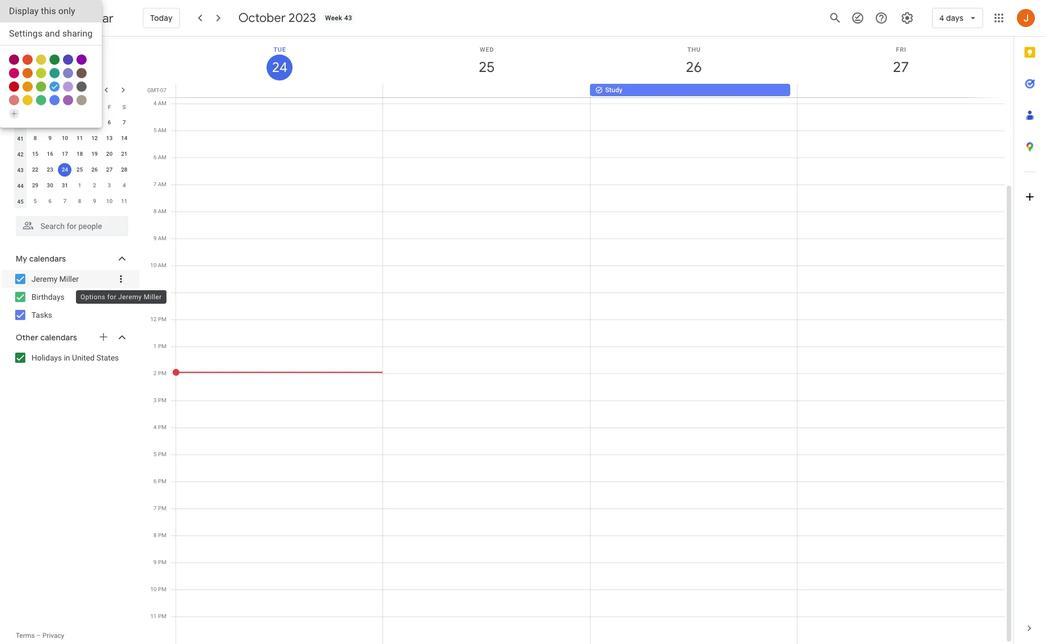 Task type: locate. For each thing, give the bounding box(es) containing it.
17
[[62, 151, 68, 157]]

26 left 27 element
[[91, 166, 98, 173]]

0 horizontal spatial october 2023
[[16, 85, 68, 95]]

6 down 5 am
[[153, 154, 157, 160]]

43
[[344, 14, 352, 22], [17, 167, 24, 173]]

0 horizontal spatial 43
[[17, 167, 24, 173]]

2023 left week
[[289, 10, 316, 26]]

2023
[[289, 10, 316, 26], [50, 85, 68, 95]]

9 right november 8 element
[[93, 198, 96, 204]]

row containing 6
[[13, 115, 132, 130]]

19
[[91, 151, 98, 157]]

1 vertical spatial calendars
[[40, 332, 77, 343]]

calendars up in
[[40, 332, 77, 343]]

miller down my calendars dropdown button at the top
[[59, 274, 79, 283]]

1 vertical spatial 25
[[76, 166, 83, 173]]

10 pm from the top
[[158, 559, 166, 565]]

7 up 14
[[123, 119, 126, 125]]

3 row from the top
[[13, 130, 132, 146]]

calendar element
[[36, 7, 114, 31]]

pm up the 4 pm
[[158, 397, 166, 403]]

5 row from the top
[[13, 162, 132, 178]]

9 up 10 am on the left top
[[153, 235, 157, 241]]

7 down the '6 pm'
[[153, 505, 157, 511]]

gmt-
[[147, 87, 160, 93]]

1 horizontal spatial 2
[[153, 370, 157, 376]]

add other calendars image
[[98, 331, 109, 343]]

11
[[76, 135, 83, 141], [121, 198, 127, 204], [150, 289, 157, 295], [150, 613, 157, 619]]

10
[[62, 135, 68, 141], [106, 198, 113, 204], [150, 262, 157, 268], [150, 586, 157, 592]]

jeremy right for
[[118, 293, 142, 301]]

miller up 12 pm
[[143, 293, 161, 301]]

24 inside "element"
[[62, 166, 68, 173]]

0 vertical spatial 3
[[108, 182, 111, 188]]

10 pm
[[150, 586, 166, 592]]

1 cell from the left
[[176, 84, 383, 97]]

0 vertical spatial 26
[[685, 58, 701, 76]]

1 horizontal spatial 12
[[150, 316, 157, 322]]

2023 down eucalyptus, set calendar color "menu item"
[[50, 85, 68, 95]]

week 43
[[325, 14, 352, 22]]

2 for 2
[[93, 182, 96, 188]]

21 element
[[117, 147, 131, 161]]

11 for 11 pm
[[150, 613, 157, 619]]

11 element
[[73, 132, 86, 145]]

15
[[32, 151, 38, 157]]

10 left 11 element
[[62, 135, 68, 141]]

miller inside list item
[[59, 274, 79, 283]]

4 am
[[153, 100, 166, 106]]

2 left november 3 element
[[93, 182, 96, 188]]

3 right november 2 element
[[108, 182, 111, 188]]

43 right week
[[344, 14, 352, 22]]

8 am
[[153, 208, 166, 214]]

mango, set calendar color menu item
[[22, 82, 33, 92]]

12 pm from the top
[[158, 613, 166, 619]]

tue 24
[[271, 46, 287, 76]]

7 up '8 am'
[[153, 181, 157, 187]]

2 up 3 pm
[[153, 370, 157, 376]]

12 for 12
[[91, 135, 98, 141]]

3 for 3 pm
[[153, 397, 157, 403]]

fri 27
[[892, 46, 908, 76]]

november 2 element
[[88, 179, 101, 192]]

4 up 5 pm
[[153, 424, 157, 430]]

f
[[108, 104, 111, 110]]

other
[[16, 332, 38, 343]]

14
[[121, 135, 127, 141]]

5 pm
[[153, 451, 166, 457]]

8 for 8 am
[[153, 208, 157, 214]]

1 am from the top
[[158, 100, 166, 106]]

1 horizontal spatial 24
[[271, 58, 287, 76]]

6 for 6 am
[[153, 154, 157, 160]]

1 horizontal spatial miller
[[143, 293, 161, 301]]

am down 5 am
[[158, 154, 166, 160]]

0 horizontal spatial 24
[[62, 166, 68, 173]]

1 down 12 pm
[[153, 343, 157, 349]]

10 up 11 am
[[150, 262, 157, 268]]

1 vertical spatial 26
[[91, 166, 98, 173]]

28 element
[[117, 163, 131, 177]]

13
[[106, 135, 113, 141]]

fri
[[896, 46, 906, 53]]

states
[[97, 353, 119, 362]]

26
[[685, 58, 701, 76], [91, 166, 98, 173]]

options for jeremy miller
[[80, 293, 161, 301]]

pm up 5 pm
[[158, 424, 166, 430]]

0 vertical spatial october 2023
[[238, 10, 316, 26]]

27 down fri
[[892, 58, 908, 76]]

am down '8 am'
[[158, 235, 166, 241]]

column header inside october 2023 grid
[[13, 99, 28, 115]]

6 right november 5 element
[[48, 198, 52, 204]]

2 inside row
[[93, 182, 96, 188]]

11 left 12 element
[[76, 135, 83, 141]]

pm up 1 pm
[[158, 316, 166, 322]]

am up '8 am'
[[158, 181, 166, 187]]

1 vertical spatial 2
[[153, 370, 157, 376]]

pm for 11 pm
[[158, 613, 166, 619]]

4 element
[[73, 116, 86, 129]]

0 vertical spatial 2
[[93, 182, 96, 188]]

calendars for other calendars
[[40, 332, 77, 343]]

7 row from the top
[[13, 193, 132, 209]]

pm down 1 pm
[[158, 370, 166, 376]]

calendars
[[29, 254, 66, 264], [40, 332, 77, 343]]

0 vertical spatial 1
[[78, 182, 81, 188]]

1 vertical spatial 24
[[62, 166, 68, 173]]

am for 5 am
[[158, 127, 166, 133]]

october up tue
[[238, 10, 286, 26]]

jeremy up birthdays
[[31, 274, 57, 283]]

5 pm from the top
[[158, 424, 166, 430]]

11 pm from the top
[[158, 586, 166, 592]]

grid
[[144, 37, 1014, 644]]

12 inside grid
[[150, 316, 157, 322]]

6 for 6 pm
[[153, 478, 157, 484]]

0 vertical spatial miller
[[59, 274, 79, 283]]

november 11 element
[[117, 195, 131, 208]]

calendar heading
[[61, 10, 114, 26]]

0 vertical spatial 43
[[344, 14, 352, 22]]

10 for the 10 element
[[62, 135, 68, 141]]

for
[[107, 293, 116, 301]]

19 element
[[88, 147, 101, 161]]

0 horizontal spatial 2023
[[50, 85, 68, 95]]

1 s from the left
[[33, 104, 37, 110]]

14 element
[[117, 132, 131, 145]]

1 horizontal spatial 43
[[344, 14, 352, 22]]

s right banana, set calendar color "menu item"
[[33, 104, 37, 110]]

8 up 9 pm
[[153, 532, 157, 538]]

3
[[108, 182, 111, 188], [153, 397, 157, 403]]

43 left 22 element
[[17, 167, 24, 173]]

today button
[[143, 4, 180, 31]]

24 right 23
[[62, 166, 68, 173]]

cell down 24 'link'
[[176, 84, 383, 97]]

2 pm from the top
[[158, 343, 166, 349]]

4 for 4 am
[[153, 100, 157, 106]]

7 for the november 7 element
[[63, 198, 66, 204]]

main drawer image
[[13, 11, 27, 25]]

5 left november 6 element
[[34, 198, 37, 204]]

1 pm from the top
[[158, 316, 166, 322]]

1 row from the top
[[13, 99, 132, 115]]

november 7 element
[[58, 195, 72, 208]]

8 down 7 am
[[153, 208, 157, 214]]

5 down 4 am
[[153, 127, 157, 133]]

9 for 9 am
[[153, 235, 157, 241]]

6 pm from the top
[[158, 451, 166, 457]]

am down 07 at the top left
[[158, 100, 166, 106]]

4 down 'gmt-'
[[153, 100, 157, 106]]

11 down 10 pm
[[150, 613, 157, 619]]

1 vertical spatial 3
[[153, 397, 157, 403]]

0 horizontal spatial 1
[[78, 182, 81, 188]]

pistachio, set calendar color menu item
[[36, 82, 46, 92]]

s right f
[[123, 104, 126, 110]]

0 vertical spatial 5
[[153, 127, 157, 133]]

banana, set calendar color menu item
[[22, 95, 33, 105]]

5 up the '6 pm'
[[153, 451, 157, 457]]

row
[[13, 99, 132, 115], [13, 115, 132, 130], [13, 130, 132, 146], [13, 146, 132, 162], [13, 162, 132, 178], [13, 178, 132, 193], [13, 193, 132, 209]]

am down 7 am
[[158, 208, 166, 214]]

november 10 element
[[103, 195, 116, 208]]

1 vertical spatial 2023
[[50, 85, 68, 95]]

week 40 row header
[[13, 115, 28, 130]]

9
[[48, 135, 52, 141], [93, 198, 96, 204], [153, 235, 157, 241], [153, 559, 157, 565]]

10 right november 9 element
[[106, 198, 113, 204]]

1 horizontal spatial 26
[[685, 58, 701, 76]]

27 element
[[103, 163, 116, 177]]

0 horizontal spatial s
[[33, 104, 37, 110]]

basil, set calendar color menu item
[[49, 55, 60, 65]]

1 horizontal spatial 27
[[892, 58, 908, 76]]

24 down tue
[[271, 58, 287, 76]]

11 for 11 element
[[76, 135, 83, 141]]

row containing 5
[[13, 193, 132, 209]]

privacy
[[42, 632, 64, 640]]

days
[[946, 13, 964, 23]]

7 pm
[[153, 505, 166, 511]]

jeremy
[[31, 274, 57, 283], [118, 293, 142, 301]]

26 inside grid
[[685, 58, 701, 76]]

7 right november 6 element
[[63, 198, 66, 204]]

31 element
[[58, 179, 72, 192]]

6 inside november 6 element
[[48, 198, 52, 204]]

am for 10 am
[[158, 262, 166, 268]]

miller
[[59, 274, 79, 283], [143, 293, 161, 301]]

0 horizontal spatial 27
[[106, 166, 113, 173]]

row containing 22
[[13, 162, 132, 178]]

graphite, set calendar color menu item
[[76, 82, 87, 92]]

25 inside "wed 25"
[[478, 58, 494, 76]]

6 pm
[[153, 478, 166, 484]]

pm for 12 pm
[[158, 316, 166, 322]]

1 horizontal spatial 3
[[153, 397, 157, 403]]

calendar
[[63, 10, 114, 26]]

am up 12 pm
[[158, 289, 166, 295]]

4 left days
[[939, 13, 944, 23]]

4 for 4 pm
[[153, 424, 157, 430]]

0 horizontal spatial 12
[[91, 135, 98, 141]]

1 element
[[28, 116, 42, 129]]

cell down the 27 link
[[797, 84, 1004, 97]]

pm for 10 pm
[[158, 586, 166, 592]]

peacock, set calendar color menu item
[[49, 82, 60, 92]]

column header
[[13, 99, 28, 115]]

pm down 7 pm
[[158, 532, 166, 538]]

1 horizontal spatial jeremy
[[118, 293, 142, 301]]

1 for 1
[[78, 182, 81, 188]]

27 left the "28"
[[106, 166, 113, 173]]

menu item
[[0, 0, 102, 22], [0, 22, 102, 45]]

4 am from the top
[[158, 181, 166, 187]]

27
[[892, 58, 908, 76], [106, 166, 113, 173]]

november 6 element
[[43, 195, 57, 208]]

1 vertical spatial miller
[[143, 293, 161, 301]]

pm for 8 pm
[[158, 532, 166, 538]]

1 vertical spatial 12
[[150, 316, 157, 322]]

6 right 5 "element"
[[108, 119, 111, 125]]

0 vertical spatial 27
[[892, 58, 908, 76]]

pm down 9 pm
[[158, 586, 166, 592]]

6 down 5 pm
[[153, 478, 157, 484]]

25 down wed
[[478, 58, 494, 76]]

7
[[123, 119, 126, 125], [153, 181, 157, 187], [63, 198, 66, 204], [153, 505, 157, 511]]

4 inside dropdown button
[[939, 13, 944, 23]]

citron, set calendar color menu item
[[36, 55, 46, 65]]

1 vertical spatial 5
[[34, 198, 37, 204]]

24
[[271, 58, 287, 76], [62, 166, 68, 173]]

october 2023 grid
[[11, 99, 132, 209]]

sage, set calendar color menu item
[[36, 95, 46, 105]]

0 horizontal spatial 25
[[76, 166, 83, 173]]

2 for 2 pm
[[153, 370, 157, 376]]

tue
[[274, 46, 286, 53]]

pm up the 2 pm
[[158, 343, 166, 349]]

0 vertical spatial jeremy
[[31, 274, 57, 283]]

pm down 10 pm
[[158, 613, 166, 619]]

pm for 2 pm
[[158, 370, 166, 376]]

9 for 9 pm
[[153, 559, 157, 565]]

12
[[91, 135, 98, 141], [150, 316, 157, 322]]

9 up 10 pm
[[153, 559, 157, 565]]

Search for people text field
[[22, 216, 121, 236]]

0 vertical spatial 25
[[478, 58, 494, 76]]

tab list
[[1014, 37, 1045, 613]]

1 right 31
[[78, 182, 81, 188]]

3 for 3
[[108, 182, 111, 188]]

1 inside row
[[78, 182, 81, 188]]

0 horizontal spatial 26
[[91, 166, 98, 173]]

9 pm from the top
[[158, 532, 166, 538]]

8 am from the top
[[158, 289, 166, 295]]

3 am from the top
[[158, 154, 166, 160]]

8 pm from the top
[[158, 505, 166, 511]]

pm down 8 pm
[[158, 559, 166, 565]]

10 for 10 am
[[150, 262, 157, 268]]

0 vertical spatial 2023
[[289, 10, 316, 26]]

am for 6 am
[[158, 154, 166, 160]]

pm for 5 pm
[[158, 451, 166, 457]]

13 element
[[103, 132, 116, 145]]

12 inside row
[[91, 135, 98, 141]]

0 horizontal spatial jeremy
[[31, 274, 57, 283]]

1 vertical spatial 43
[[17, 167, 24, 173]]

6 am from the top
[[158, 235, 166, 241]]

8 for 8 pm
[[153, 532, 157, 538]]

26 element
[[88, 163, 101, 177]]

6
[[108, 119, 111, 125], [153, 154, 157, 160], [48, 198, 52, 204], [153, 478, 157, 484]]

26 down thu
[[685, 58, 701, 76]]

10 up 11 pm
[[150, 586, 157, 592]]

terms link
[[16, 632, 35, 640]]

pm
[[158, 316, 166, 322], [158, 343, 166, 349], [158, 370, 166, 376], [158, 397, 166, 403], [158, 424, 166, 430], [158, 451, 166, 457], [158, 478, 166, 484], [158, 505, 166, 511], [158, 532, 166, 538], [158, 559, 166, 565], [158, 586, 166, 592], [158, 613, 166, 619]]

am for 9 am
[[158, 235, 166, 241]]

0 horizontal spatial 3
[[108, 182, 111, 188]]

24, today element
[[58, 163, 72, 177]]

7 am from the top
[[158, 262, 166, 268]]

my
[[16, 254, 27, 264]]

1 horizontal spatial 1
[[153, 343, 157, 349]]

row group containing 6
[[13, 115, 132, 209]]

2 row from the top
[[13, 115, 132, 130]]

pm for 1 pm
[[158, 343, 166, 349]]

am down 4 am
[[158, 127, 166, 133]]

amethyst, set calendar color menu item
[[63, 95, 73, 105]]

am down the 9 am
[[158, 262, 166, 268]]

4 pm from the top
[[158, 397, 166, 403]]

16
[[47, 151, 53, 157]]

12 down 11 am
[[150, 316, 157, 322]]

pm up the '6 pm'
[[158, 451, 166, 457]]

1 vertical spatial october
[[16, 85, 48, 95]]

7 for 7 am
[[153, 181, 157, 187]]

october 2023
[[238, 10, 316, 26], [16, 85, 68, 95]]

0 vertical spatial october
[[238, 10, 286, 26]]

calendar list entry. list box
[[0, 0, 102, 46]]

8 left november 9 element
[[78, 198, 81, 204]]

tangerine, set calendar color menu item
[[22, 55, 33, 65]]

42
[[17, 151, 24, 157]]

1 horizontal spatial s
[[123, 104, 126, 110]]

6 row from the top
[[13, 178, 132, 193]]

12 left 13
[[91, 135, 98, 141]]

calendars up jeremy miller
[[29, 254, 66, 264]]

3 pm from the top
[[158, 370, 166, 376]]

1 vertical spatial 27
[[106, 166, 113, 173]]

5 for 5
[[34, 198, 37, 204]]

0 vertical spatial calendars
[[29, 254, 66, 264]]

2 vertical spatial 5
[[153, 451, 157, 457]]

7 pm from the top
[[158, 478, 166, 484]]

1 vertical spatial jeremy
[[118, 293, 142, 301]]

2 am from the top
[[158, 127, 166, 133]]

pm down 5 pm
[[158, 478, 166, 484]]

0 horizontal spatial miller
[[59, 274, 79, 283]]

4 right november 3 element
[[123, 182, 126, 188]]

am
[[158, 100, 166, 106], [158, 127, 166, 133], [158, 154, 166, 160], [158, 181, 166, 187], [158, 208, 166, 214], [158, 235, 166, 241], [158, 262, 166, 268], [158, 289, 166, 295]]

october down pumpkin, set calendar color menu item
[[16, 85, 48, 95]]

11 down 10 am on the left top
[[150, 289, 157, 295]]

9 left the 10 element
[[48, 135, 52, 141]]

25 right 24 cell
[[76, 166, 83, 173]]

pumpkin, set calendar color menu item
[[22, 68, 33, 78]]

8
[[34, 135, 37, 141], [78, 198, 81, 204], [153, 208, 157, 214], [153, 532, 157, 538]]

11 right november 10 element
[[121, 198, 127, 204]]

1 horizontal spatial 25
[[478, 58, 494, 76]]

8 for november 8 element
[[78, 198, 81, 204]]

4
[[939, 13, 944, 23], [153, 100, 157, 106], [123, 182, 126, 188], [153, 424, 157, 430]]

row containing s
[[13, 99, 132, 115]]

4 inside row
[[123, 182, 126, 188]]

add custom color menu item
[[9, 109, 19, 119]]

pm for 3 pm
[[158, 397, 166, 403]]

2 cell from the left
[[383, 84, 590, 97]]

41
[[17, 135, 24, 141]]

birthdays
[[31, 292, 65, 301]]

3 inside row
[[108, 182, 111, 188]]

4 row from the top
[[13, 146, 132, 162]]

25
[[478, 58, 494, 76], [76, 166, 83, 173]]

grid containing 25
[[144, 37, 1014, 644]]

0 horizontal spatial 2
[[93, 182, 96, 188]]

1 horizontal spatial 2023
[[289, 10, 316, 26]]

am for 4 am
[[158, 100, 166, 106]]

24 link
[[267, 55, 293, 80]]

None search field
[[0, 211, 139, 236]]

s
[[33, 104, 37, 110], [123, 104, 126, 110]]

1 horizontal spatial october 2023
[[238, 10, 316, 26]]

my calendars list
[[2, 270, 139, 324]]

8 pm
[[153, 532, 166, 538]]

0 vertical spatial 12
[[91, 135, 98, 141]]

1 vertical spatial 1
[[153, 343, 157, 349]]

row group
[[13, 115, 132, 209]]

31
[[62, 182, 68, 188]]

pm down the '6 pm'
[[158, 505, 166, 511]]

cell down "25" link
[[383, 84, 590, 97]]

5 inside row
[[34, 198, 37, 204]]

24 cell
[[57, 162, 72, 178]]

5 am from the top
[[158, 208, 166, 214]]

terms
[[16, 632, 35, 640]]

3 up the 4 pm
[[153, 397, 157, 403]]

1 inside grid
[[153, 343, 157, 349]]

cell
[[176, 84, 383, 97], [383, 84, 590, 97], [797, 84, 1004, 97]]

row containing 8
[[13, 130, 132, 146]]

calendar list entry. element
[[0, 0, 102, 128]]

0 horizontal spatial october
[[16, 85, 48, 95]]

10 for november 10 element
[[106, 198, 113, 204]]



Task type: vqa. For each thing, say whether or not it's contained in the screenshot.
Appointment button corresponding to 25
no



Task type: describe. For each thing, give the bounding box(es) containing it.
avocado, set calendar color menu item
[[36, 68, 46, 78]]

4 days
[[939, 13, 964, 23]]

lavender, set calendar color menu item
[[63, 68, 73, 78]]

wisteria, set calendar color menu item
[[63, 82, 73, 92]]

12 pm
[[150, 316, 166, 322]]

radicchio, set calendar color menu item
[[9, 55, 19, 65]]

1 for 1 pm
[[153, 343, 157, 349]]

22
[[32, 166, 38, 173]]

43 inside october 2023 grid
[[17, 167, 24, 173]]

9 for november 9 element
[[93, 198, 96, 204]]

12 element
[[88, 132, 101, 145]]

study
[[605, 86, 622, 94]]

pm for 7 pm
[[158, 505, 166, 511]]

25 element
[[73, 163, 86, 177]]

terms – privacy
[[16, 632, 64, 640]]

gmt-07
[[147, 87, 166, 93]]

jeremy miller
[[31, 274, 79, 283]]

birch, set calendar color menu item
[[76, 95, 87, 105]]

in
[[64, 353, 70, 362]]

grape, set calendar color menu item
[[76, 55, 87, 65]]

6 for november 6 element
[[48, 198, 52, 204]]

26 inside row
[[91, 166, 98, 173]]

blueberry, set calendar color menu item
[[63, 55, 73, 65]]

tomato, set calendar color menu item
[[9, 82, 19, 92]]

pm for 4 pm
[[158, 424, 166, 430]]

2 pm
[[153, 370, 166, 376]]

3 pm
[[153, 397, 166, 403]]

2 menu item from the top
[[0, 22, 102, 45]]

other calendars button
[[2, 328, 139, 346]]

3 element
[[58, 116, 72, 129]]

26 link
[[681, 55, 707, 80]]

30 element
[[43, 179, 57, 192]]

23
[[47, 166, 53, 173]]

thu
[[687, 46, 701, 53]]

pm for 6 pm
[[158, 478, 166, 484]]

5 for 5 am
[[153, 127, 157, 133]]

45
[[17, 198, 24, 204]]

15 element
[[28, 147, 42, 161]]

17 element
[[58, 147, 72, 161]]

16 element
[[43, 147, 57, 161]]

25 link
[[474, 55, 500, 80]]

cherry blossom, set calendar color menu item
[[9, 68, 19, 78]]

–
[[36, 632, 41, 640]]

8 right 41
[[34, 135, 37, 141]]

2 s from the left
[[123, 104, 126, 110]]

november 9 element
[[88, 195, 101, 208]]

23 element
[[43, 163, 57, 177]]

am for 7 am
[[158, 181, 166, 187]]

privacy link
[[42, 632, 64, 640]]

study row
[[171, 84, 1014, 97]]

november 1 element
[[73, 179, 86, 192]]

29 element
[[28, 179, 42, 192]]

row containing 15
[[13, 146, 132, 162]]

2 element
[[43, 116, 57, 129]]

1 menu item from the top
[[0, 0, 102, 22]]

row containing 29
[[13, 178, 132, 193]]

20
[[106, 151, 113, 157]]

22 element
[[28, 163, 42, 177]]

11 for 11 am
[[150, 289, 157, 295]]

am for 11 am
[[158, 289, 166, 295]]

7 for 7 pm
[[153, 505, 157, 511]]

10 element
[[58, 132, 72, 145]]

options
[[80, 293, 105, 301]]

4 for 4
[[123, 182, 126, 188]]

12 for 12 pm
[[150, 316, 157, 322]]

cocoa, set calendar color menu item
[[76, 68, 87, 78]]

week
[[325, 14, 342, 22]]

pm for 9 pm
[[158, 559, 166, 565]]

10 am
[[150, 262, 166, 268]]

w
[[77, 104, 82, 110]]

5 am
[[153, 127, 166, 133]]

am for 8 am
[[158, 208, 166, 214]]

cobalt, set calendar color menu item
[[49, 95, 60, 105]]

november 8 element
[[73, 195, 86, 208]]

11 am
[[150, 289, 166, 295]]

wed
[[480, 46, 494, 53]]

thursday column header
[[87, 99, 102, 115]]

7 am
[[153, 181, 166, 187]]

0 vertical spatial 24
[[271, 58, 287, 76]]

jeremy inside list item
[[31, 274, 57, 283]]

united
[[72, 353, 95, 362]]

6 am
[[153, 154, 166, 160]]

calendars for my calendars
[[29, 254, 66, 264]]

1 vertical spatial october 2023
[[16, 85, 68, 95]]

my calendars button
[[2, 250, 139, 268]]

tasks
[[31, 310, 52, 319]]

study button
[[590, 84, 790, 96]]

other calendars
[[16, 332, 77, 343]]

eucalyptus, set calendar color menu item
[[49, 68, 60, 78]]

november 4 element
[[117, 179, 131, 192]]

holidays
[[31, 353, 62, 362]]

27 link
[[888, 55, 914, 80]]

28
[[121, 166, 127, 173]]

t
[[63, 104, 67, 110]]

20 element
[[103, 147, 116, 161]]

4 pm
[[153, 424, 166, 430]]

4 for 4 days
[[939, 13, 944, 23]]

21
[[121, 151, 127, 157]]

m
[[48, 104, 52, 110]]

holidays in united states
[[31, 353, 119, 362]]

flamingo, set calendar color menu item
[[9, 95, 19, 105]]

4 days button
[[932, 4, 983, 31]]

wed 25
[[478, 46, 494, 76]]

1 pm
[[153, 343, 166, 349]]

5 element
[[88, 116, 101, 129]]

11 pm
[[150, 613, 166, 619]]

29
[[32, 182, 38, 188]]

44
[[17, 183, 24, 189]]

my calendars
[[16, 254, 66, 264]]

today
[[150, 13, 173, 23]]

row group inside october 2023 grid
[[13, 115, 132, 209]]

thu 26
[[685, 46, 701, 76]]

07
[[160, 87, 166, 93]]

11 for november 11 element
[[121, 198, 127, 204]]

9 pm
[[153, 559, 166, 565]]

3 cell from the left
[[797, 84, 1004, 97]]

9 am
[[153, 235, 166, 241]]

25 inside row
[[76, 166, 83, 173]]

november 3 element
[[103, 179, 116, 192]]

18 element
[[73, 147, 86, 161]]

18
[[76, 151, 83, 157]]

jeremy miller list item
[[2, 270, 139, 288]]

1 horizontal spatial october
[[238, 10, 286, 26]]

november 5 element
[[28, 195, 42, 208]]

27 inside row
[[106, 166, 113, 173]]

30
[[47, 182, 53, 188]]

settings menu image
[[900, 11, 914, 25]]

5 for 5 pm
[[153, 451, 157, 457]]

10 for 10 pm
[[150, 586, 157, 592]]



